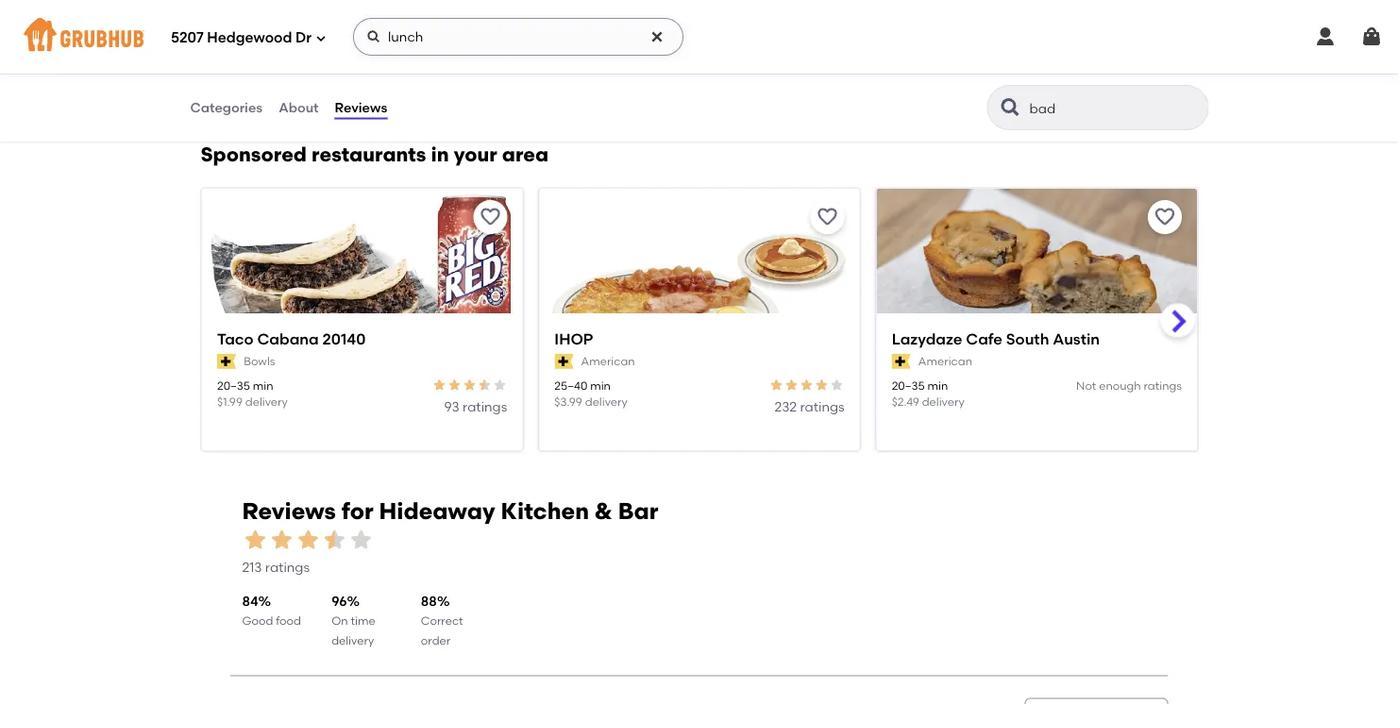 Task type: describe. For each thing, give the bounding box(es) containing it.
lazydaze cafe south austin link
[[892, 328, 1182, 350]]

25–40 min $3.99 delivery
[[554, 378, 628, 408]]

ihop logo image
[[539, 188, 860, 347]]

lazydaze
[[892, 330, 962, 348]]

categories button
[[189, 74, 264, 142]]

save this restaurant image for 20140
[[479, 205, 501, 228]]

ratings for 232 ratings
[[800, 398, 845, 415]]

food
[[276, 614, 301, 628]]

delivery for lazydaze cafe south austin
[[922, 395, 965, 408]]

$1.99
[[217, 395, 242, 408]]

25–40
[[554, 378, 587, 392]]

lazydaze cafe south austin logo image
[[877, 188, 1197, 347]]

lazydaze cafe south austin
[[892, 330, 1100, 348]]

austin
[[1053, 330, 1100, 348]]

1 horizontal spatial svg image
[[1361, 26, 1384, 48]]

on
[[332, 614, 348, 628]]

reviews for reviews for hideaway kitchen & bar
[[242, 498, 336, 525]]

2 horizontal spatial svg image
[[1315, 26, 1338, 48]]

93
[[444, 398, 459, 415]]

0 horizontal spatial svg image
[[316, 33, 327, 44]]

save this restaurant button for 20140
[[473, 200, 507, 234]]

sponsored restaurants in your area
[[201, 142, 549, 166]]

south
[[1006, 330, 1049, 348]]

delivery inside 96 on time delivery
[[332, 634, 374, 647]]

delivery for ihop
[[585, 395, 628, 408]]

about button
[[278, 74, 320, 142]]

your
[[454, 142, 498, 166]]

84 good food
[[242, 594, 301, 628]]

american for lazydaze cafe south austin
[[919, 354, 972, 368]]

categories
[[190, 100, 263, 116]]

ratings for 93 ratings
[[462, 398, 507, 415]]

good
[[242, 614, 273, 628]]

american for ihop
[[581, 354, 635, 368]]

2 save this restaurant button from the left
[[811, 200, 845, 234]]

enough
[[1099, 378, 1141, 392]]

20–35 for lazydaze
[[892, 378, 925, 392]]

search icon image
[[1000, 96, 1023, 119]]

213 ratings
[[242, 560, 310, 576]]

96 on time delivery
[[332, 594, 376, 647]]

5207 hedgewood dr
[[171, 29, 312, 46]]

Search for food, convenience, alcohol... search field
[[353, 18, 684, 56]]

main navigation navigation
[[0, 0, 1399, 74]]

5207
[[171, 29, 204, 46]]

ratings for 213 ratings
[[265, 560, 310, 576]]

correct
[[421, 614, 463, 628]]

2 save this restaurant image from the left
[[816, 205, 839, 228]]

dr
[[296, 29, 312, 46]]

min for taco cabana 20140
[[253, 378, 273, 392]]



Task type: vqa. For each thing, say whether or not it's contained in the screenshot.
ADDRESS corresponding to Enter your address
no



Task type: locate. For each thing, give the bounding box(es) containing it.
restaurants
[[312, 142, 426, 166]]

1 min from the left
[[253, 378, 273, 392]]

min for lazydaze cafe south austin
[[928, 378, 948, 392]]

save this restaurant image for south
[[1154, 205, 1176, 228]]

1 horizontal spatial min
[[590, 378, 611, 392]]

delivery
[[245, 395, 287, 408], [585, 395, 628, 408], [922, 395, 965, 408], [332, 634, 374, 647]]

delivery right $2.49 at the right of the page
[[922, 395, 965, 408]]

delivery down time
[[332, 634, 374, 647]]

taco cabana 20140 link
[[217, 328, 507, 350]]

20–35 up $1.99 at the left bottom of page
[[217, 378, 250, 392]]

0 horizontal spatial subscription pass image
[[217, 354, 236, 369]]

time
[[351, 614, 376, 628]]

cafe
[[966, 330, 1003, 348]]

save this restaurant button for south
[[1148, 200, 1182, 234]]

reviews up restaurants
[[335, 100, 388, 116]]

not enough ratings
[[1076, 378, 1182, 392]]

232
[[775, 398, 797, 415]]

Search Hideaway Kitchen & Bar search field
[[1028, 99, 1173, 117]]

min for ihop
[[590, 378, 611, 392]]

2 20–35 from the left
[[892, 378, 925, 392]]

bowls
[[243, 354, 275, 368]]

min down the bowls
[[253, 378, 273, 392]]

2 american from the left
[[919, 354, 972, 368]]

0 horizontal spatial save this restaurant image
[[479, 205, 501, 228]]

reviews inside button
[[335, 100, 388, 116]]

reviews button
[[334, 74, 388, 142]]

not
[[1076, 378, 1097, 392]]

1 vertical spatial reviews
[[242, 498, 336, 525]]

subscription pass image for ihop
[[554, 354, 573, 369]]

88
[[421, 594, 437, 610]]

2 horizontal spatial min
[[928, 378, 948, 392]]

0 horizontal spatial min
[[253, 378, 273, 392]]

1 horizontal spatial 20–35
[[892, 378, 925, 392]]

1 subscription pass image from the left
[[217, 354, 236, 369]]

about
[[279, 100, 319, 116]]

96
[[332, 594, 347, 610]]

213
[[242, 560, 262, 576]]

taco cabana 20140 logo image
[[202, 188, 522, 347]]

1 horizontal spatial american
[[919, 354, 972, 368]]

in
[[431, 142, 449, 166]]

subscription pass image down taco
[[217, 354, 236, 369]]

ratings right 93
[[462, 398, 507, 415]]

20–35 min $1.99 delivery
[[217, 378, 287, 408]]

delivery inside 25–40 min $3.99 delivery
[[585, 395, 628, 408]]

min
[[253, 378, 273, 392], [590, 378, 611, 392], [928, 378, 948, 392]]

area
[[502, 142, 549, 166]]

1 save this restaurant image from the left
[[479, 205, 501, 228]]

ratings right the 232
[[800, 398, 845, 415]]

taco
[[217, 330, 253, 348]]

93 ratings
[[444, 398, 507, 415]]

subscription pass image
[[217, 354, 236, 369], [554, 354, 573, 369]]

for
[[342, 498, 374, 525]]

20–35 inside 20–35 min $1.99 delivery
[[217, 378, 250, 392]]

subscription pass image for taco cabana 20140
[[217, 354, 236, 369]]

min inside 20–35 min $2.49 delivery
[[928, 378, 948, 392]]

ihop link
[[554, 328, 845, 350]]

1 american from the left
[[581, 354, 635, 368]]

20–35
[[217, 378, 250, 392], [892, 378, 925, 392]]

min right '25–40'
[[590, 378, 611, 392]]

reviews for hideaway kitchen & bar
[[242, 498, 659, 525]]

sponsored
[[201, 142, 307, 166]]

1 horizontal spatial svg image
[[650, 29, 665, 44]]

american up 25–40 min $3.99 delivery
[[581, 354, 635, 368]]

3 min from the left
[[928, 378, 948, 392]]

&
[[595, 498, 613, 525]]

ihop
[[554, 330, 593, 348]]

delivery right $1.99 at the left bottom of page
[[245, 395, 287, 408]]

min down the lazydaze
[[928, 378, 948, 392]]

delivery for taco cabana 20140
[[245, 395, 287, 408]]

save this restaurant button
[[473, 200, 507, 234], [811, 200, 845, 234], [1148, 200, 1182, 234]]

$3.99
[[554, 395, 582, 408]]

1 horizontal spatial save this restaurant image
[[816, 205, 839, 228]]

20–35 inside 20–35 min $2.49 delivery
[[892, 378, 925, 392]]

min inside 20–35 min $1.99 delivery
[[253, 378, 273, 392]]

2 subscription pass image from the left
[[554, 354, 573, 369]]

20–35 for taco
[[217, 378, 250, 392]]

delivery right $3.99
[[585, 395, 628, 408]]

star icon image
[[432, 377, 447, 392], [447, 377, 462, 392], [462, 377, 477, 392], [477, 377, 492, 392], [477, 377, 492, 392], [492, 377, 507, 392], [769, 377, 784, 392], [784, 377, 799, 392], [799, 377, 814, 392], [814, 377, 830, 392], [830, 377, 845, 392], [242, 527, 269, 553], [269, 527, 295, 553], [295, 527, 322, 553], [322, 527, 348, 553], [322, 527, 348, 553], [348, 527, 375, 553]]

20140
[[322, 330, 365, 348]]

american
[[581, 354, 635, 368], [919, 354, 972, 368]]

order
[[421, 634, 451, 647]]

0 horizontal spatial american
[[581, 354, 635, 368]]

0 horizontal spatial save this restaurant button
[[473, 200, 507, 234]]

ratings right 213
[[265, 560, 310, 576]]

1 horizontal spatial save this restaurant button
[[811, 200, 845, 234]]

0 horizontal spatial svg image
[[367, 29, 382, 44]]

ratings
[[1144, 378, 1182, 392], [462, 398, 507, 415], [800, 398, 845, 415], [265, 560, 310, 576]]

subscription pass image up '25–40'
[[554, 354, 573, 369]]

20–35 up $2.49 at the right of the page
[[892, 378, 925, 392]]

svg image
[[1315, 26, 1338, 48], [367, 29, 382, 44], [650, 29, 665, 44]]

subscription pass image
[[892, 354, 911, 369]]

20–35 min $2.49 delivery
[[892, 378, 965, 408]]

delivery inside 20–35 min $2.49 delivery
[[922, 395, 965, 408]]

reviews for reviews
[[335, 100, 388, 116]]

232 ratings
[[775, 398, 845, 415]]

84
[[242, 594, 258, 610]]

save this restaurant image
[[479, 205, 501, 228], [816, 205, 839, 228], [1154, 205, 1176, 228]]

svg image
[[1361, 26, 1384, 48], [316, 33, 327, 44]]

hideaway
[[379, 498, 496, 525]]

2 horizontal spatial save this restaurant image
[[1154, 205, 1176, 228]]

3 save this restaurant image from the left
[[1154, 205, 1176, 228]]

2 min from the left
[[590, 378, 611, 392]]

1 horizontal spatial subscription pass image
[[554, 354, 573, 369]]

1 save this restaurant button from the left
[[473, 200, 507, 234]]

0 horizontal spatial 20–35
[[217, 378, 250, 392]]

cabana
[[257, 330, 319, 348]]

bar
[[618, 498, 659, 525]]

3 save this restaurant button from the left
[[1148, 200, 1182, 234]]

taco cabana 20140
[[217, 330, 365, 348]]

0 vertical spatial reviews
[[335, 100, 388, 116]]

american down the lazydaze
[[919, 354, 972, 368]]

reviews up 213 ratings
[[242, 498, 336, 525]]

hedgewood
[[207, 29, 292, 46]]

ratings right enough on the right of the page
[[1144, 378, 1182, 392]]

reviews
[[335, 100, 388, 116], [242, 498, 336, 525]]

$2.49
[[892, 395, 919, 408]]

min inside 25–40 min $3.99 delivery
[[590, 378, 611, 392]]

kitchen
[[501, 498, 589, 525]]

2 horizontal spatial save this restaurant button
[[1148, 200, 1182, 234]]

delivery inside 20–35 min $1.99 delivery
[[245, 395, 287, 408]]

1 20–35 from the left
[[217, 378, 250, 392]]

88 correct order
[[421, 594, 463, 647]]



